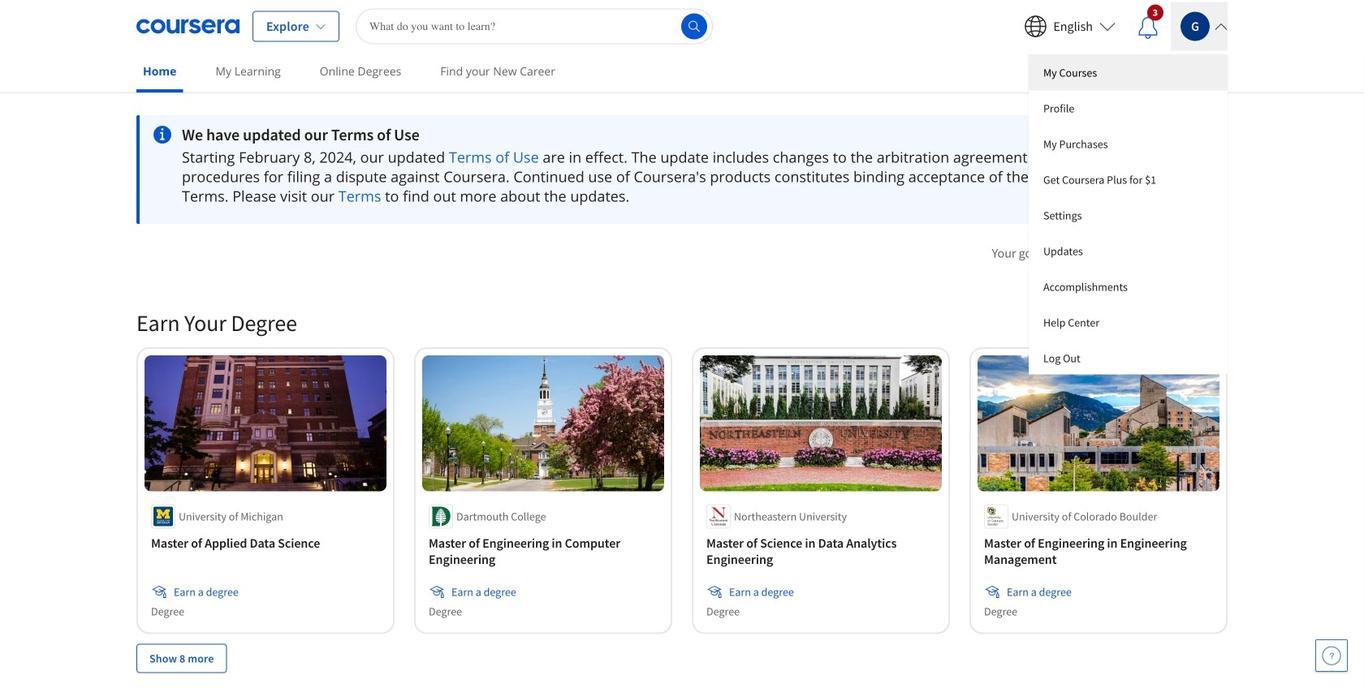 Task type: vqa. For each thing, say whether or not it's contained in the screenshot.
Earn Your Degree Collection element
yes



Task type: describe. For each thing, give the bounding box(es) containing it.
coursera image
[[136, 13, 240, 39]]

information: we have updated our terms of use element
[[182, 125, 1112, 145]]



Task type: locate. For each thing, give the bounding box(es) containing it.
None search field
[[356, 9, 713, 44]]

earn your degree collection element
[[127, 283, 1238, 689]]

What do you want to learn? text field
[[356, 9, 713, 44]]

menu
[[1029, 55, 1228, 375]]

main content
[[0, 95, 1364, 689]]

help center image
[[1322, 646, 1342, 666]]



